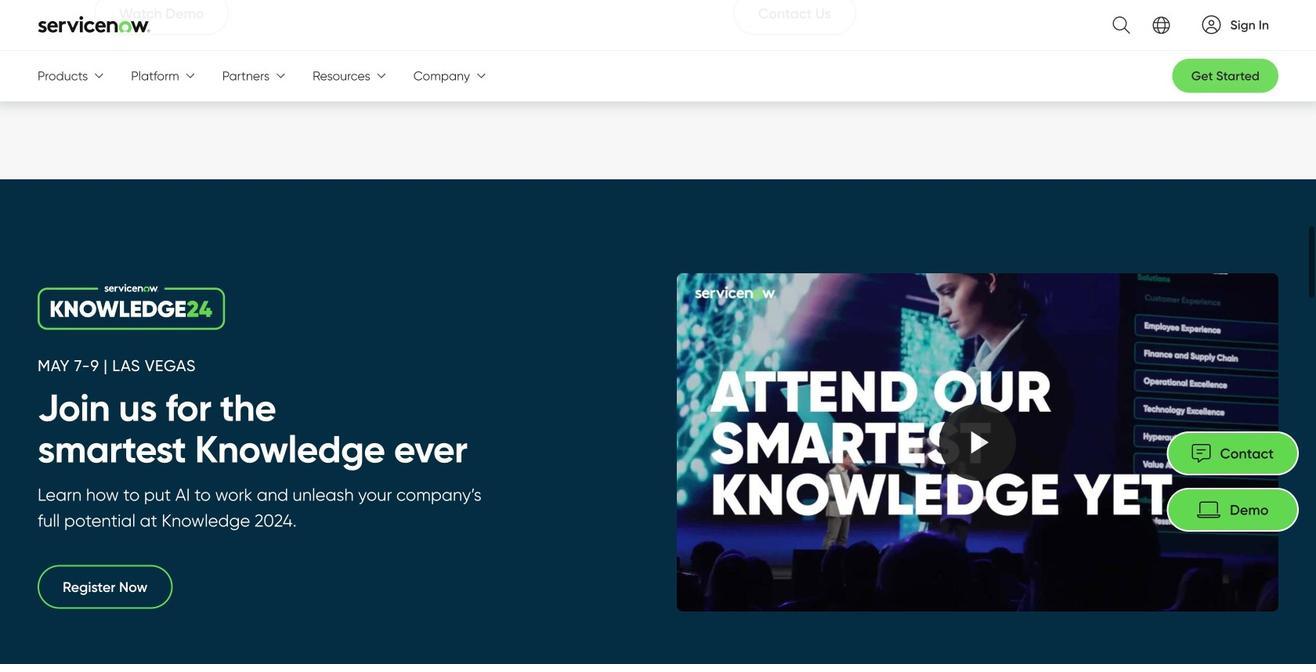 Task type: vqa. For each thing, say whether or not it's contained in the screenshot.
the Search IMAGE
yes



Task type: describe. For each thing, give the bounding box(es) containing it.
servicenow image
[[38, 16, 150, 33]]



Task type: locate. For each thing, give the bounding box(es) containing it.
arc image
[[1202, 15, 1221, 34]]

search image
[[1104, 7, 1130, 43]]



